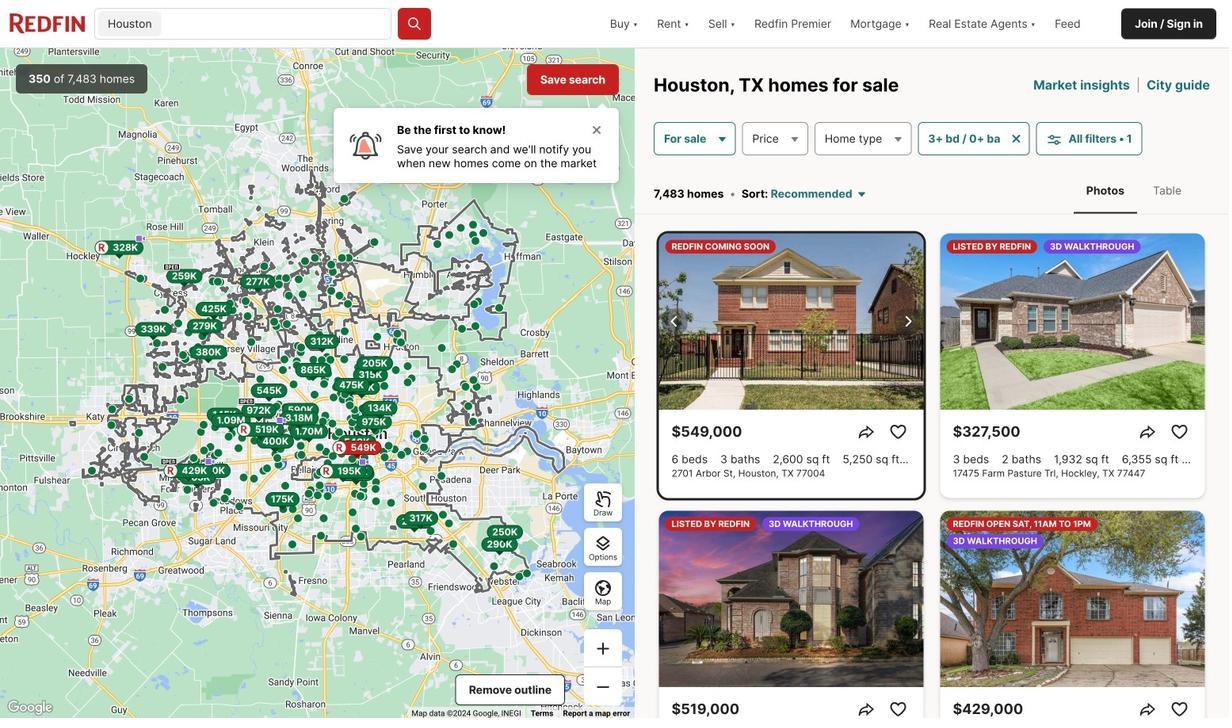 Task type: locate. For each thing, give the bounding box(es) containing it.
add home to favorites image
[[889, 423, 908, 442], [1171, 700, 1190, 718]]

Add home to favorites checkbox
[[886, 419, 912, 445], [1168, 419, 1193, 445], [1168, 697, 1193, 718]]

add home to favorites image inside checkbox
[[889, 700, 908, 718]]

tab list
[[1058, 168, 1211, 214]]

0 horizontal spatial add home to favorites image
[[889, 423, 908, 442]]

share home image
[[858, 423, 877, 442], [1139, 423, 1158, 442], [858, 700, 877, 718]]

1 horizontal spatial add home to favorites image
[[1171, 423, 1190, 442]]

None search field
[[165, 9, 391, 40]]

add home to favorites image
[[1171, 423, 1190, 442], [889, 700, 908, 718]]

0 vertical spatial add home to favorites image
[[889, 423, 908, 442]]

toggle search results table view tab
[[1141, 171, 1195, 210]]

0 horizontal spatial add home to favorites image
[[889, 700, 908, 718]]

1 vertical spatial add home to favorites image
[[889, 700, 908, 718]]

previous image
[[666, 312, 685, 331]]

toggle search results photos view tab
[[1074, 171, 1138, 210]]

1 vertical spatial add home to favorites image
[[1171, 700, 1190, 718]]

next image
[[899, 312, 918, 331]]

1 horizontal spatial add home to favorites image
[[1171, 700, 1190, 718]]



Task type: vqa. For each thing, say whether or not it's contained in the screenshot.
search box
yes



Task type: describe. For each thing, give the bounding box(es) containing it.
map region
[[0, 48, 635, 718]]

share home image
[[1139, 700, 1158, 718]]

Add home to favorites checkbox
[[886, 697, 912, 718]]

0 vertical spatial add home to favorites image
[[1171, 423, 1190, 442]]

google image
[[4, 698, 56, 718]]

submit search image
[[407, 16, 423, 32]]



